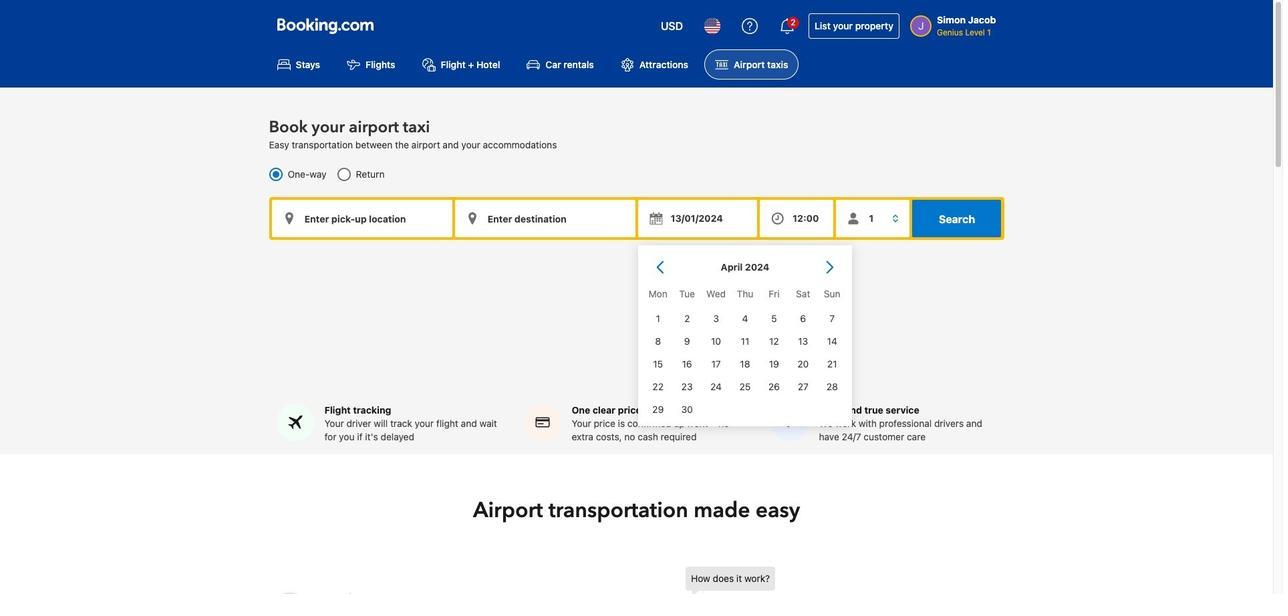Task type: describe. For each thing, give the bounding box(es) containing it.
Enter destination text field
[[455, 200, 635, 237]]

booking.com online hotel reservations image
[[277, 18, 373, 34]]

0 horizontal spatial booking airport taxi image
[[266, 593, 313, 594]]



Task type: vqa. For each thing, say whether or not it's contained in the screenshot.
'Booking Airport Taxi' image
yes



Task type: locate. For each thing, give the bounding box(es) containing it.
booking airport taxi image
[[686, 567, 967, 594], [266, 593, 313, 594]]

Enter pick-up location text field
[[272, 200, 452, 237]]

1 horizontal spatial booking airport taxi image
[[686, 567, 967, 594]]



